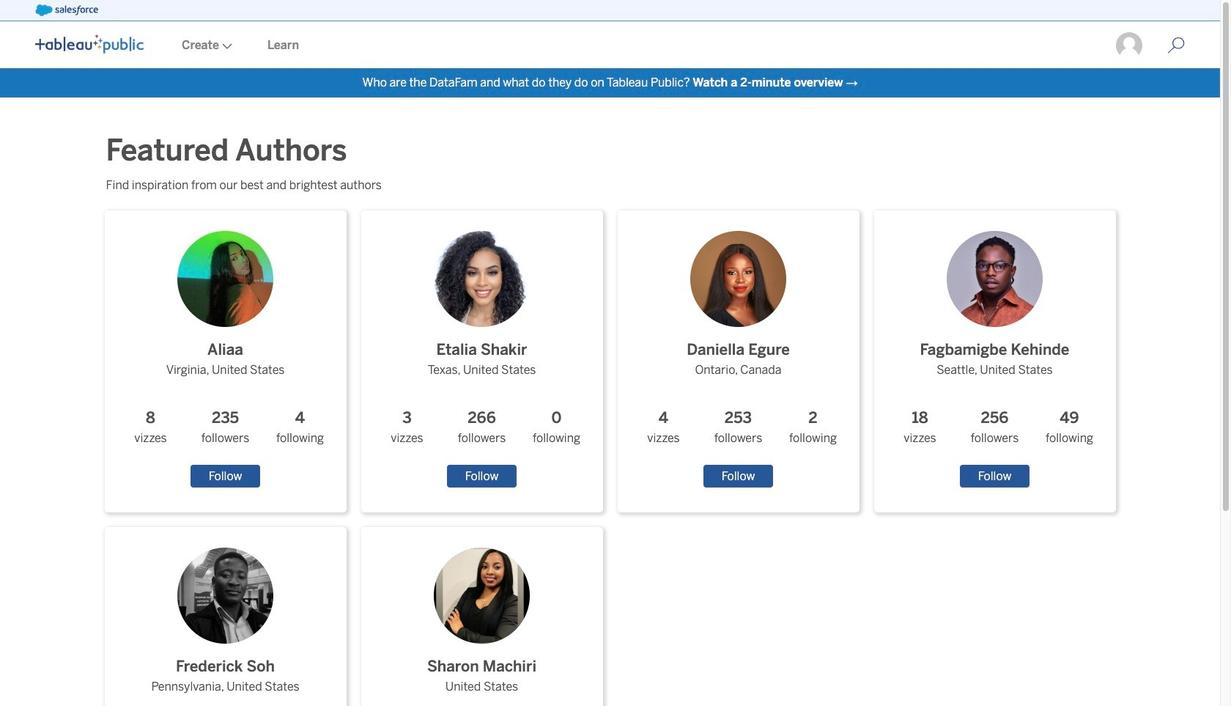 Task type: vqa. For each thing, say whether or not it's contained in the screenshot.
Avatar image for Etalia Shakir
yes



Task type: describe. For each thing, give the bounding box(es) containing it.
avatar image for aliaa image
[[177, 231, 273, 327]]

go to search image
[[1150, 37, 1203, 54]]

create image
[[219, 43, 232, 49]]



Task type: locate. For each thing, give the bounding box(es) containing it.
avatar image for fagbamigbe kehinde image
[[947, 231, 1043, 327]]

logo image
[[35, 34, 144, 54]]

featured authors heading
[[106, 130, 359, 171]]

avatar image for frederick  soh image
[[177, 547, 273, 643]]

avatar image for etalia shakir image
[[434, 231, 530, 327]]

salesforce logo image
[[35, 4, 98, 16]]

tara.schultz image
[[1115, 31, 1144, 60]]

avatar image for sharon machiri image
[[434, 547, 530, 643]]

avatar image for daniella egure image
[[691, 231, 787, 327]]



